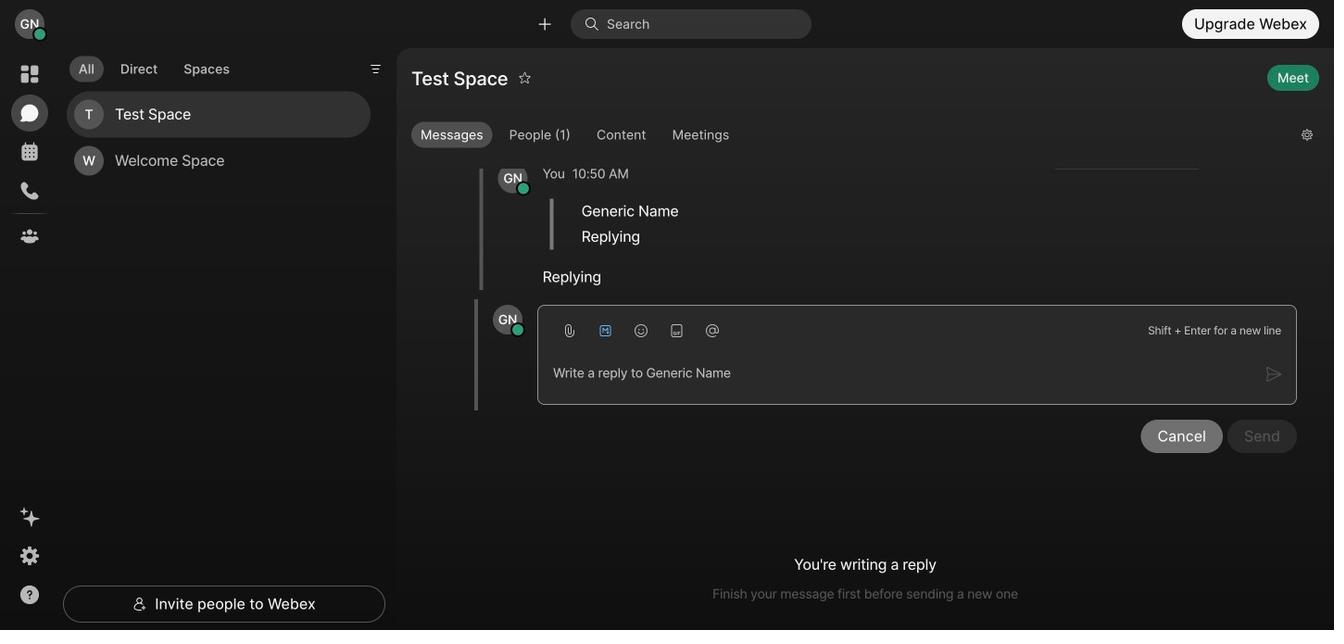 Task type: vqa. For each thing, say whether or not it's contained in the screenshot.
group within the the messages list
yes



Task type: describe. For each thing, give the bounding box(es) containing it.
webex tab list
[[11, 56, 48, 255]]

message composer toolbar element
[[538, 306, 1296, 349]]

test space list item
[[67, 91, 371, 138]]



Task type: locate. For each thing, give the bounding box(es) containing it.
navigation
[[0, 48, 59, 630]]

welcome space list item
[[67, 138, 371, 184]]

group
[[411, 122, 1287, 152], [1045, 147, 1208, 169]]

group inside messages list
[[1045, 147, 1208, 169]]

messages list
[[411, 0, 1319, 492]]

tab list
[[65, 45, 243, 87]]



